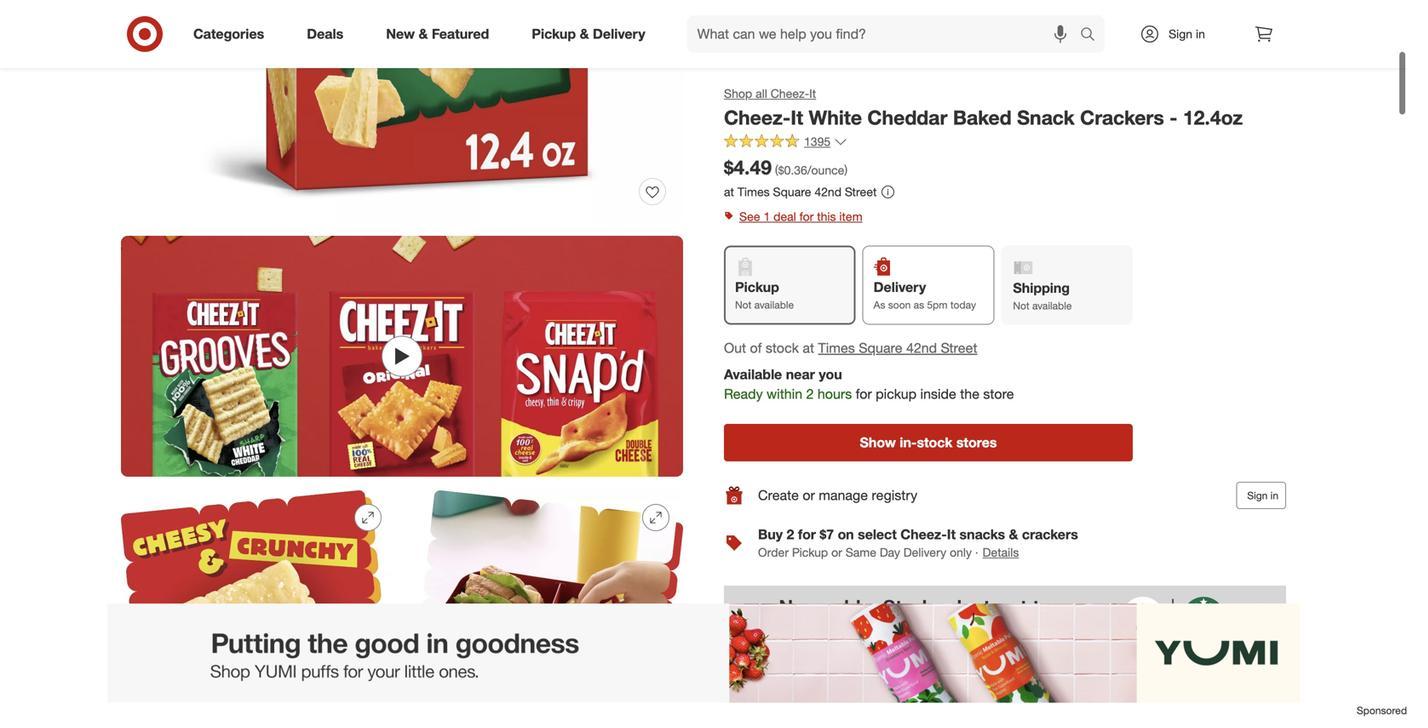 Task type: locate. For each thing, give the bounding box(es) containing it.
stock
[[766, 340, 799, 357], [917, 435, 953, 451]]

0 vertical spatial at
[[724, 185, 735, 200]]

pickup inside 'pickup not available'
[[736, 279, 780, 296]]

the
[[961, 386, 980, 403]]

2 horizontal spatial pickup
[[793, 546, 829, 560]]

0 vertical spatial sign in
[[1169, 26, 1206, 41]]

search
[[1073, 27, 1114, 44]]

buy
[[759, 527, 783, 543]]

or right create
[[803, 488, 816, 504]]

times up you
[[819, 340, 855, 357]]

show in-stock stores button
[[724, 425, 1134, 462]]

or
[[803, 488, 816, 504], [832, 546, 843, 560]]

day
[[880, 546, 901, 560]]

$7
[[820, 527, 835, 543]]

42nd
[[815, 185, 842, 200], [907, 340, 938, 357]]

2 down near in the bottom of the page
[[807, 386, 814, 403]]

/ounce
[[808, 163, 845, 178]]

1 horizontal spatial square
[[859, 340, 903, 357]]

0 vertical spatial sign
[[1169, 26, 1193, 41]]

cheddar
[[868, 106, 948, 130]]

street
[[845, 185, 877, 200], [941, 340, 978, 357]]

0 vertical spatial delivery
[[593, 26, 646, 42]]

buy 2 for $7 on select cheez-it snacks & crackers order pickup or same day delivery only ∙ details
[[759, 527, 1079, 560]]

& for pickup
[[580, 26, 589, 42]]

0 vertical spatial square
[[773, 185, 812, 200]]

0 horizontal spatial sign
[[1169, 26, 1193, 41]]

1 vertical spatial for
[[856, 386, 873, 403]]

0 horizontal spatial not
[[736, 299, 752, 311]]

2 vertical spatial for
[[798, 527, 816, 543]]

0 vertical spatial stock
[[766, 340, 799, 357]]

sign
[[1169, 26, 1193, 41], [1248, 490, 1268, 503]]

0 vertical spatial it
[[810, 86, 817, 101]]

pickup
[[532, 26, 576, 42], [736, 279, 780, 296], [793, 546, 829, 560]]

1 vertical spatial sign
[[1248, 490, 1268, 503]]

1 horizontal spatial times
[[819, 340, 855, 357]]

1 vertical spatial it
[[791, 106, 804, 130]]

1 vertical spatial stock
[[917, 435, 953, 451]]

0 horizontal spatial in
[[1197, 26, 1206, 41]]

new & featured
[[386, 26, 489, 42]]

1 vertical spatial or
[[832, 546, 843, 560]]

categories link
[[179, 15, 286, 53]]

1 vertical spatial 42nd
[[907, 340, 938, 357]]

shipping
[[1014, 280, 1071, 297]]

2 horizontal spatial &
[[1010, 527, 1019, 543]]

times
[[738, 185, 770, 200], [819, 340, 855, 357]]

advertisement element
[[724, 586, 1287, 651], [0, 604, 1408, 704]]

&
[[419, 26, 428, 42], [580, 26, 589, 42], [1010, 527, 1019, 543]]

only
[[950, 546, 972, 560]]

square up available near you ready within 2 hours for pickup inside the store
[[859, 340, 903, 357]]

not up out
[[736, 299, 752, 311]]

deals
[[307, 26, 344, 42]]

shop
[[724, 86, 753, 101]]

sign in button
[[1237, 483, 1287, 510]]

sign inside the sign in link
[[1169, 26, 1193, 41]]

1 horizontal spatial 42nd
[[907, 340, 938, 357]]

2 vertical spatial cheez-
[[901, 527, 948, 543]]

delivery as soon as 5pm today
[[874, 279, 977, 311]]

in-
[[900, 435, 917, 451]]

1 horizontal spatial available
[[1033, 300, 1073, 312]]

or down on
[[832, 546, 843, 560]]

1 horizontal spatial street
[[941, 340, 978, 357]]

1 horizontal spatial or
[[832, 546, 843, 560]]

available
[[724, 366, 783, 383]]

1 horizontal spatial sign in
[[1248, 490, 1279, 503]]

street down )
[[845, 185, 877, 200]]

0 horizontal spatial sign in
[[1169, 26, 1206, 41]]

& for new
[[419, 26, 428, 42]]

at up near in the bottom of the page
[[803, 340, 815, 357]]

1 horizontal spatial it
[[810, 86, 817, 101]]

42nd down /ounce
[[815, 185, 842, 200]]

0 horizontal spatial street
[[845, 185, 877, 200]]

not inside shipping not available
[[1014, 300, 1030, 312]]

1 vertical spatial 2
[[787, 527, 795, 543]]

(
[[776, 163, 779, 178]]

sponsored
[[1237, 653, 1287, 666], [1358, 705, 1408, 718]]

$4.49
[[724, 156, 772, 180]]

street down today
[[941, 340, 978, 357]]

0 horizontal spatial stock
[[766, 340, 799, 357]]

manage
[[819, 488, 868, 504]]

1 vertical spatial times
[[819, 340, 855, 357]]

select
[[858, 527, 897, 543]]

1 vertical spatial delivery
[[874, 279, 927, 296]]

42nd down as
[[907, 340, 938, 357]]

today
[[951, 299, 977, 311]]

∙
[[976, 546, 979, 560]]

item
[[840, 209, 863, 224]]

1 horizontal spatial &
[[580, 26, 589, 42]]

see 1 deal for this item link
[[724, 205, 1287, 229]]

0 horizontal spatial 2
[[787, 527, 795, 543]]

1 horizontal spatial pickup
[[736, 279, 780, 296]]

square down $0.36
[[773, 185, 812, 200]]

0 vertical spatial sponsored
[[1237, 653, 1287, 666]]

1 vertical spatial sign in
[[1248, 490, 1279, 503]]

for left this at right top
[[800, 209, 814, 224]]

pickup for not
[[736, 279, 780, 296]]

cheez- down the all
[[724, 106, 791, 130]]

0 horizontal spatial 42nd
[[815, 185, 842, 200]]

2 inside buy 2 for $7 on select cheez-it snacks & crackers order pickup or same day delivery only ∙ details
[[787, 527, 795, 543]]

2
[[807, 386, 814, 403], [787, 527, 795, 543]]

for left $7
[[798, 527, 816, 543]]

available for pickup
[[755, 299, 794, 311]]

available
[[755, 299, 794, 311], [1033, 300, 1073, 312]]

available for shipping
[[1033, 300, 1073, 312]]

0 vertical spatial 2
[[807, 386, 814, 403]]

details
[[983, 546, 1020, 560]]

0 horizontal spatial or
[[803, 488, 816, 504]]

this
[[818, 209, 837, 224]]

available inside 'pickup not available'
[[755, 299, 794, 311]]

buy 2 for $7 on select cheez-it snacks & crackers link
[[759, 527, 1079, 543]]

available down shipping
[[1033, 300, 1073, 312]]

snack
[[1018, 106, 1075, 130]]

for right hours
[[856, 386, 873, 403]]

times up see
[[738, 185, 770, 200]]

see 1 deal for this item
[[740, 209, 863, 224]]

cheez-it white cheddar baked snack crackers - 12.4oz, 4 of 9 image
[[409, 491, 684, 722]]

show
[[860, 435, 897, 451]]

1 horizontal spatial at
[[803, 340, 815, 357]]

1 horizontal spatial 2
[[807, 386, 814, 403]]

in
[[1197, 26, 1206, 41], [1271, 490, 1279, 503]]

available up of
[[755, 299, 794, 311]]

0 vertical spatial in
[[1197, 26, 1206, 41]]

ready
[[724, 386, 763, 403]]

sign in
[[1169, 26, 1206, 41], [1248, 490, 1279, 503]]

1 horizontal spatial sign
[[1248, 490, 1268, 503]]

square
[[773, 185, 812, 200], [859, 340, 903, 357]]

registry
[[872, 488, 918, 504]]

it up only
[[948, 527, 956, 543]]

not for pickup
[[736, 299, 752, 311]]

2 vertical spatial delivery
[[904, 546, 947, 560]]

stock left stores
[[917, 435, 953, 451]]

1 vertical spatial sponsored
[[1358, 705, 1408, 718]]

0 vertical spatial street
[[845, 185, 877, 200]]

stock right of
[[766, 340, 799, 357]]

pickup not available
[[736, 279, 794, 311]]

1 vertical spatial street
[[941, 340, 978, 357]]

1 vertical spatial at
[[803, 340, 815, 357]]

for
[[800, 209, 814, 224], [856, 386, 873, 403], [798, 527, 816, 543]]

cheez- right select
[[901, 527, 948, 543]]

show in-stock stores
[[860, 435, 998, 451]]

0 horizontal spatial times
[[738, 185, 770, 200]]

2 vertical spatial it
[[948, 527, 956, 543]]

out of stock at times square 42nd street
[[724, 340, 978, 357]]

0 vertical spatial pickup
[[532, 26, 576, 42]]

at
[[724, 185, 735, 200], [803, 340, 815, 357]]

not down shipping
[[1014, 300, 1030, 312]]

1 vertical spatial pickup
[[736, 279, 780, 296]]

not inside 'pickup not available'
[[736, 299, 752, 311]]

12.4oz
[[1184, 106, 1244, 130]]

cheez-
[[771, 86, 810, 101], [724, 106, 791, 130], [901, 527, 948, 543]]

pickup inside buy 2 for $7 on select cheez-it snacks & crackers order pickup or same day delivery only ∙ details
[[793, 546, 829, 560]]

5pm
[[928, 299, 948, 311]]

1 horizontal spatial not
[[1014, 300, 1030, 312]]

crackers
[[1081, 106, 1165, 130]]

store
[[984, 386, 1015, 403]]

inside
[[921, 386, 957, 403]]

it up white
[[810, 86, 817, 101]]

new & featured link
[[372, 15, 511, 53]]

delivery inside buy 2 for $7 on select cheez-it snacks & crackers order pickup or same day delivery only ∙ details
[[904, 546, 947, 560]]

at down the $4.49
[[724, 185, 735, 200]]

0 horizontal spatial available
[[755, 299, 794, 311]]

available inside shipping not available
[[1033, 300, 1073, 312]]

deal
[[774, 209, 797, 224]]

delivery
[[593, 26, 646, 42], [874, 279, 927, 296], [904, 546, 947, 560]]

1 horizontal spatial in
[[1271, 490, 1279, 503]]

1 horizontal spatial sponsored
[[1358, 705, 1408, 718]]

1 vertical spatial in
[[1271, 490, 1279, 503]]

cheez- right the all
[[771, 86, 810, 101]]

not
[[736, 299, 752, 311], [1014, 300, 1030, 312]]

1 horizontal spatial stock
[[917, 435, 953, 451]]

at times square 42nd street
[[724, 185, 877, 200]]

it up 1395 link
[[791, 106, 804, 130]]

0 horizontal spatial &
[[419, 26, 428, 42]]

2 right buy
[[787, 527, 795, 543]]

0 horizontal spatial it
[[791, 106, 804, 130]]

it
[[810, 86, 817, 101], [791, 106, 804, 130], [948, 527, 956, 543]]

2 vertical spatial pickup
[[793, 546, 829, 560]]

2 inside available near you ready within 2 hours for pickup inside the store
[[807, 386, 814, 403]]

0 horizontal spatial pickup
[[532, 26, 576, 42]]

out
[[724, 340, 747, 357]]

times square 42nd street button
[[819, 339, 978, 358]]

2 horizontal spatial it
[[948, 527, 956, 543]]

stock inside button
[[917, 435, 953, 451]]



Task type: vqa. For each thing, say whether or not it's contained in the screenshot.
Strawberries
no



Task type: describe. For each thing, give the bounding box(es) containing it.
snacks
[[960, 527, 1006, 543]]

1 vertical spatial cheez-
[[724, 106, 791, 130]]

pickup & delivery link
[[518, 15, 667, 53]]

baked
[[954, 106, 1012, 130]]

$4.49 ( $0.36 /ounce )
[[724, 156, 848, 180]]

it inside buy 2 for $7 on select cheez-it snacks & crackers order pickup or same day delivery only ∙ details
[[948, 527, 956, 543]]

soon
[[889, 299, 911, 311]]

0 vertical spatial times
[[738, 185, 770, 200]]

order
[[759, 546, 789, 560]]

0 horizontal spatial square
[[773, 185, 812, 200]]

in inside button
[[1271, 490, 1279, 503]]

0 vertical spatial 42nd
[[815, 185, 842, 200]]

white
[[809, 106, 863, 130]]

hours
[[818, 386, 852, 403]]

on
[[838, 527, 855, 543]]

$0.36
[[779, 163, 808, 178]]

search button
[[1073, 15, 1114, 56]]

for inside available near you ready within 2 hours for pickup inside the store
[[856, 386, 873, 403]]

& inside buy 2 for $7 on select cheez-it snacks & crackers order pickup or same day delivery only ∙ details
[[1010, 527, 1019, 543]]

1 vertical spatial square
[[859, 340, 903, 357]]

1395 link
[[724, 134, 848, 153]]

shipping not available
[[1014, 280, 1073, 312]]

cheez-it white cheddar baked snack crackers - 12.4oz, 1 of 9 image
[[121, 0, 684, 222]]

details button
[[982, 544, 1020, 563]]

sign inside sign in button
[[1248, 490, 1268, 503]]

categories
[[193, 26, 264, 42]]

stock for of
[[766, 340, 799, 357]]

stores
[[957, 435, 998, 451]]

not for shipping
[[1014, 300, 1030, 312]]

create
[[759, 488, 799, 504]]

cheez- inside buy 2 for $7 on select cheez-it snacks & crackers order pickup or same day delivery only ∙ details
[[901, 527, 948, 543]]

0 horizontal spatial sponsored
[[1237, 653, 1287, 666]]

of
[[750, 340, 762, 357]]

shop all cheez-it cheez-it white cheddar baked snack crackers - 12.4oz
[[724, 86, 1244, 130]]

pickup
[[876, 386, 917, 403]]

near
[[786, 366, 816, 383]]

you
[[819, 366, 843, 383]]

featured
[[432, 26, 489, 42]]

within
[[767, 386, 803, 403]]

sign in inside button
[[1248, 490, 1279, 503]]

cheez-it white cheddar baked snack crackers - 12.4oz, 2 of 9, play video image
[[121, 236, 684, 477]]

1395
[[805, 134, 831, 149]]

or inside buy 2 for $7 on select cheez-it snacks & crackers order pickup or same day delivery only ∙ details
[[832, 546, 843, 560]]

for inside buy 2 for $7 on select cheez-it snacks & crackers order pickup or same day delivery only ∙ details
[[798, 527, 816, 543]]

crackers
[[1023, 527, 1079, 543]]

-
[[1170, 106, 1178, 130]]

sign in link
[[1126, 15, 1232, 53]]

0 vertical spatial or
[[803, 488, 816, 504]]

as
[[874, 299, 886, 311]]

0 vertical spatial for
[[800, 209, 814, 224]]

)
[[845, 163, 848, 178]]

pickup for &
[[532, 26, 576, 42]]

pickup & delivery
[[532, 26, 646, 42]]

same
[[846, 546, 877, 560]]

as
[[914, 299, 925, 311]]

all
[[756, 86, 768, 101]]

delivery inside the delivery as soon as 5pm today
[[874, 279, 927, 296]]

0 horizontal spatial at
[[724, 185, 735, 200]]

cheez-it white cheddar baked snack crackers - 12.4oz, 3 of 9 image
[[121, 491, 395, 722]]

0 vertical spatial cheez-
[[771, 86, 810, 101]]

available near you ready within 2 hours for pickup inside the store
[[724, 366, 1015, 403]]

1
[[764, 209, 771, 224]]

create or manage registry
[[759, 488, 918, 504]]

see
[[740, 209, 761, 224]]

new
[[386, 26, 415, 42]]

What can we help you find? suggestions appear below search field
[[688, 15, 1085, 53]]

stock for in-
[[917, 435, 953, 451]]

deals link
[[293, 15, 365, 53]]



